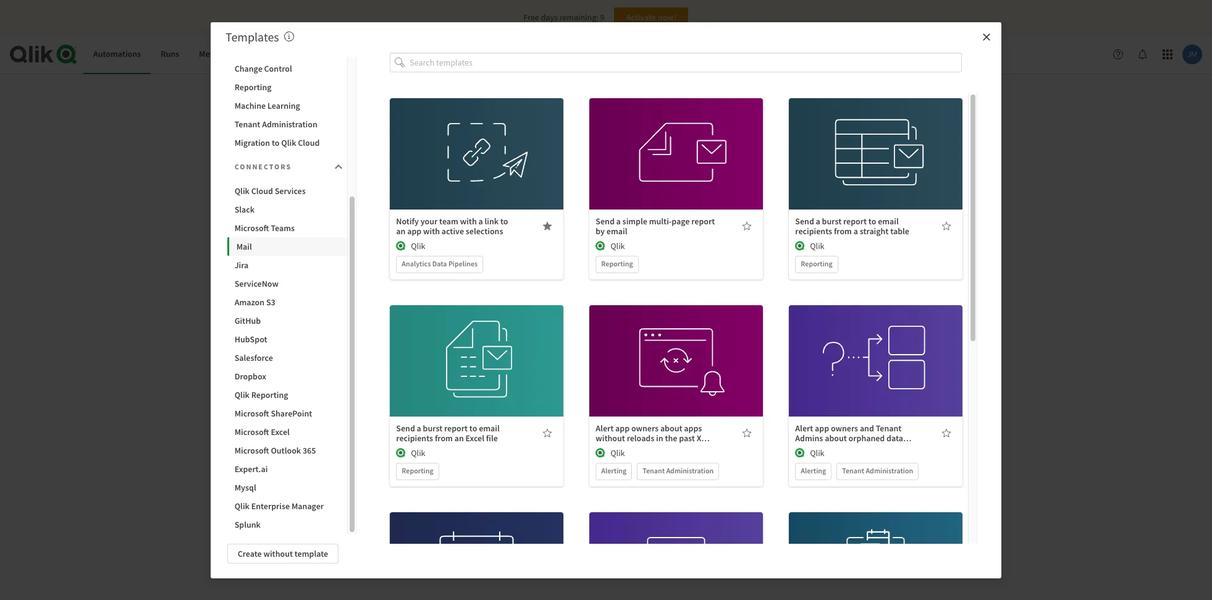 Task type: describe. For each thing, give the bounding box(es) containing it.
you
[[528, 352, 544, 364]]

active
[[442, 226, 464, 237]]

create automation button
[[556, 374, 657, 394]]

expert.ai button
[[227, 460, 347, 478]]

qlik image for send a burst report to email recipients from an excel file
[[396, 448, 406, 458]]

send a burst report to email recipients from a straight table
[[796, 216, 910, 237]]

app for alert app owners about apps without reloads in the past x days.
[[616, 423, 630, 434]]

runs
[[161, 48, 179, 59]]

servicenow button
[[227, 274, 347, 293]]

slack
[[235, 204, 255, 215]]

metrics button
[[189, 35, 236, 74]]

data
[[432, 259, 447, 268]]

tenant inside button
[[235, 118, 260, 129]]

amazon
[[235, 296, 265, 308]]

excel inside "send a burst report to email recipients from an excel file"
[[466, 433, 485, 444]]

connectors
[[235, 162, 292, 171]]

to inside "send a burst report to email recipients from an excel file"
[[470, 423, 477, 434]]

mysql
[[235, 482, 256, 493]]

details for send a burst report to email recipients from a straight table
[[864, 162, 889, 173]]

activate now! link
[[615, 7, 689, 27]]

x
[[697, 433, 702, 444]]

expert.ai
[[235, 463, 268, 474]]

details for notify your team with a link to an app with active selections
[[464, 162, 490, 173]]

file
[[486, 433, 498, 444]]

send a burst report to email recipients from an excel file
[[396, 423, 500, 444]]

templates
[[226, 29, 279, 44]]

mail
[[237, 241, 252, 252]]

reporting button
[[227, 78, 347, 96]]

use template button for send a simple multi-page report by email
[[638, 130, 715, 150]]

templates are pre-built automations that help you automate common business workflows. get started by selecting one of the pre-built templates or choose the blank canvas to build an automation from scratch. tooltip
[[284, 29, 294, 44]]

template for send a burst report to email recipients from an excel file
[[468, 342, 502, 353]]

notify your team with a link to an app with active selections
[[396, 216, 508, 237]]

selections
[[466, 226, 503, 237]]

details for alert app owners about apps without reloads in the past x days.
[[664, 369, 689, 380]]

administration for alert app owners and tenant admins about orphaned data connections
[[866, 466, 914, 475]]

alerting for alert app owners about apps without reloads in the past x days.
[[602, 466, 627, 475]]

salesforce button
[[227, 348, 347, 367]]

details for send a burst report to email recipients from an excel file
[[464, 369, 490, 380]]

any
[[597, 352, 613, 364]]

dropbox
[[235, 371, 266, 382]]

use for send a simple multi-page report by email
[[652, 135, 666, 146]]

change control
[[235, 63, 292, 74]]

use for send a burst report to email recipients from an excel file
[[453, 342, 466, 353]]

automations button
[[83, 35, 151, 74]]

report inside send a simple multi-page report by email
[[692, 216, 715, 227]]

use template for notify your team with a link to an app with active selections
[[453, 135, 502, 146]]

in
[[656, 433, 664, 444]]

tab list containing automations
[[83, 35, 302, 74]]

report for send a burst report to email recipients from an excel file
[[444, 423, 468, 434]]

now!
[[658, 12, 677, 23]]

outlook
[[271, 445, 301, 456]]

report for send a burst report to email recipients from a straight table
[[844, 216, 867, 227]]

recipients for send a burst report to email recipients from an excel file
[[396, 433, 433, 444]]

cloud inside qlik cloud services button
[[251, 185, 273, 196]]

reporting for send a burst report to email recipients from a straight table
[[801, 259, 833, 268]]

email for send a burst report to email recipients from a straight table
[[878, 216, 899, 227]]

without inside "alert app owners about apps without reloads in the past x days."
[[596, 433, 625, 444]]

a for send a burst report to email recipients from a straight table
[[816, 216, 821, 227]]

manager
[[292, 500, 324, 511]]

alert app owners and tenant admins about orphaned data connections
[[796, 423, 904, 454]]

qlik image for send a simple multi-page report by email
[[596, 241, 606, 251]]

use template button for notify your team with a link to an app with active selections
[[438, 130, 516, 150]]

use template for alert app owners and tenant admins about orphaned data connections
[[852, 342, 901, 353]]

orphaned
[[849, 433, 885, 444]]

a for send a burst report to email recipients from an excel file
[[417, 423, 421, 434]]

automations
[[93, 48, 141, 59]]

365
[[303, 445, 316, 456]]

qlik image for notify your team with a link to an app with active selections
[[396, 241, 406, 251]]

qlik enterprise manager
[[235, 500, 324, 511]]

use for send a burst report to email recipients from a straight table
[[852, 135, 866, 146]]

enterprise
[[251, 500, 290, 511]]

team
[[440, 216, 459, 227]]

runs button
[[151, 35, 189, 74]]

activate
[[627, 12, 656, 23]]

microsoft for microsoft outlook 365
[[235, 445, 269, 456]]

a for send a simple multi-page report by email
[[617, 216, 621, 227]]

microsoft for microsoft teams
[[235, 222, 269, 233]]

your
[[421, 216, 438, 227]]

migration
[[235, 137, 270, 148]]

email for send a burst report to email recipients from an excel file
[[479, 423, 500, 434]]

analytics
[[402, 259, 431, 268]]

sharepoint
[[271, 408, 312, 419]]

use template button for alert app owners and tenant admins about orphaned data connections
[[838, 338, 915, 357]]

alerting for alert app owners and tenant admins about orphaned data connections
[[801, 466, 827, 475]]

apps
[[684, 423, 702, 434]]

use template for alert app owners about apps without reloads in the past x days.
[[652, 342, 701, 353]]

templates are pre-built automations that help you automate common business workflows. get started by selecting one of the pre-built templates or choose the blank canvas to build an automation from scratch. image
[[284, 31, 294, 41]]

tenant administration for alert app owners about apps without reloads in the past x days.
[[643, 466, 714, 475]]

use for notify your team with a link to an app with active selections
[[453, 135, 466, 146]]

send for send a burst report to email recipients from an excel file
[[396, 423, 415, 434]]

to inside migration to qlik cloud button
[[272, 137, 280, 148]]

alert for admins
[[796, 423, 814, 434]]

about inside "alert app owners about apps without reloads in the past x days."
[[661, 423, 683, 434]]

cloud inside migration to qlik cloud button
[[298, 137, 320, 148]]

salesforce
[[235, 352, 273, 363]]

use template for send a burst report to email recipients from an excel file
[[453, 342, 502, 353]]

change
[[235, 63, 263, 74]]

details button for send a simple multi-page report by email
[[638, 158, 715, 177]]

services
[[275, 185, 306, 196]]

past
[[679, 433, 695, 444]]

tenant down "alert app owners about apps without reloads in the past x days."
[[643, 466, 665, 475]]

add to favorites image for alert app owners and tenant admins about orphaned data connections
[[942, 428, 952, 438]]

template for send a burst report to email recipients from a straight table
[[867, 135, 901, 146]]

qlik reporting button
[[227, 385, 347, 404]]

days
[[541, 12, 558, 23]]

qlik reporting
[[235, 389, 288, 400]]

alert for without
[[596, 423, 614, 434]]

notify
[[396, 216, 419, 227]]

link
[[485, 216, 499, 227]]

burst for a
[[822, 216, 842, 227]]

alert app owners about apps without reloads in the past x days.
[[596, 423, 702, 454]]

administration inside button
[[262, 118, 318, 129]]

jira button
[[227, 256, 347, 274]]

use template button for send a burst report to email recipients from an excel file
[[438, 338, 516, 357]]

yet
[[671, 352, 684, 364]]

s3
[[266, 296, 275, 308]]

splunk button
[[227, 515, 347, 534]]

to inside send a burst report to email recipients from a straight table
[[869, 216, 877, 227]]

admins
[[796, 433, 824, 444]]

details button for send a burst report to email recipients from an excel file
[[438, 365, 516, 385]]

github button
[[227, 311, 347, 330]]

table
[[891, 226, 910, 237]]

do
[[546, 352, 557, 364]]

tenant administration button
[[227, 115, 347, 133]]

an inside "send a burst report to email recipients from an excel file"
[[455, 433, 464, 444]]

tenant administration for alert app owners and tenant admins about orphaned data connections
[[843, 466, 914, 475]]

days.
[[596, 443, 616, 454]]

straight
[[860, 226, 889, 237]]

template for alert app owners and tenant admins about orphaned data connections
[[867, 342, 901, 353]]

connectors button
[[227, 154, 347, 179]]

dropbox button
[[227, 367, 347, 385]]

microsoft teams
[[235, 222, 295, 233]]

microsoft teams button
[[227, 219, 347, 237]]



Task type: locate. For each thing, give the bounding box(es) containing it.
details
[[464, 162, 490, 173], [664, 162, 689, 173], [864, 162, 889, 173], [464, 369, 490, 380], [664, 369, 689, 380], [864, 369, 889, 380]]

burst left file
[[423, 423, 443, 434]]

1 horizontal spatial an
[[455, 433, 464, 444]]

1 horizontal spatial report
[[692, 216, 715, 227]]

9
[[600, 12, 605, 23]]

an inside notify your team with a link to an app with active selections
[[396, 226, 406, 237]]

send for send a burst report to email recipients from a straight table
[[796, 216, 815, 227]]

close image
[[982, 32, 992, 42]]

0 vertical spatial recipients
[[796, 226, 833, 237]]

from for a
[[834, 226, 852, 237]]

report inside "send a burst report to email recipients from an excel file"
[[444, 423, 468, 434]]

2 microsoft from the top
[[235, 408, 269, 419]]

0 horizontal spatial recipients
[[396, 433, 433, 444]]

without down splunk 'button'
[[264, 548, 293, 559]]

qlik image for send a burst report to email recipients from a straight table
[[796, 241, 806, 251]]

qlik cloud services button
[[227, 181, 347, 200]]

details button for notify your team with a link to an app with active selections
[[438, 158, 516, 177]]

0 horizontal spatial alerting
[[602, 466, 627, 475]]

microsoft sharepoint button
[[227, 404, 347, 422]]

add to favorites image for send a simple multi-page report by email
[[743, 221, 752, 231]]

github
[[235, 315, 261, 326]]

reporting down "send a burst report to email recipients from an excel file"
[[402, 466, 434, 475]]

template for notify your team with a link to an app with active selections
[[468, 135, 502, 146]]

0 vertical spatial without
[[596, 433, 625, 444]]

0 horizontal spatial from
[[435, 433, 453, 444]]

change control button
[[227, 59, 347, 78]]

1 horizontal spatial email
[[607, 226, 628, 237]]

servicenow
[[235, 278, 279, 289]]

connections
[[796, 443, 841, 454]]

details for send a simple multi-page report by email
[[664, 162, 689, 173]]

1 horizontal spatial send
[[596, 216, 615, 227]]

2 horizontal spatial report
[[844, 216, 867, 227]]

1 microsoft from the top
[[235, 222, 269, 233]]

0 horizontal spatial administration
[[262, 118, 318, 129]]

reloads
[[627, 433, 655, 444]]

report left file
[[444, 423, 468, 434]]

1 vertical spatial from
[[435, 433, 453, 444]]

burst left straight
[[822, 216, 842, 227]]

add to favorites image
[[543, 428, 553, 438], [743, 428, 752, 438]]

analytics data pipelines
[[402, 259, 478, 268]]

to left table
[[869, 216, 877, 227]]

details button for alert app owners about apps without reloads in the past x days.
[[638, 365, 715, 385]]

1 add to favorites image from the left
[[543, 428, 553, 438]]

0 horizontal spatial about
[[661, 423, 683, 434]]

tenant administration up migration to qlik cloud
[[235, 118, 318, 129]]

0 horizontal spatial excel
[[271, 426, 290, 437]]

create for create without template
[[238, 548, 262, 559]]

0 vertical spatial from
[[834, 226, 852, 237]]

alert inside "alert app owners about apps without reloads in the past x days."
[[596, 423, 614, 434]]

excel inside button
[[271, 426, 290, 437]]

reporting for send a simple multi-page report by email
[[602, 259, 633, 268]]

1 vertical spatial cloud
[[251, 185, 273, 196]]

alert up days.
[[596, 423, 614, 434]]

add to favorites image right file
[[543, 428, 553, 438]]

1 vertical spatial an
[[455, 433, 464, 444]]

use for alert app owners about apps without reloads in the past x days.
[[652, 342, 666, 353]]

a inside "send a burst report to email recipients from an excel file"
[[417, 423, 421, 434]]

2 owners from the left
[[831, 423, 859, 434]]

qlik image
[[596, 241, 606, 251], [796, 241, 806, 251], [396, 448, 406, 458]]

burst
[[822, 216, 842, 227], [423, 423, 443, 434]]

1 horizontal spatial add to favorites image
[[743, 428, 752, 438]]

0 horizontal spatial tenant administration
[[235, 118, 318, 129]]

have
[[575, 352, 595, 364]]

pipelines
[[449, 259, 478, 268]]

administration down data
[[866, 466, 914, 475]]

microsoft for microsoft excel
[[235, 426, 269, 437]]

tenant administration down the
[[643, 466, 714, 475]]

1 horizontal spatial from
[[834, 226, 852, 237]]

free days remaining: 9
[[524, 12, 605, 23]]

automation
[[604, 379, 647, 390]]

to down tenant administration button
[[272, 137, 280, 148]]

0 vertical spatial create
[[578, 379, 602, 390]]

details button for alert app owners and tenant admins about orphaned data connections
[[838, 365, 915, 385]]

remove from favorites image
[[543, 221, 553, 231]]

add to favorites image for alert app owners about apps without reloads in the past x days.
[[743, 428, 752, 438]]

2 horizontal spatial administration
[[866, 466, 914, 475]]

tenant inside the alert app owners and tenant admins about orphaned data connections
[[876, 423, 902, 434]]

without left reloads
[[596, 433, 625, 444]]

microsoft
[[235, 222, 269, 233], [235, 408, 269, 419], [235, 426, 269, 437], [235, 445, 269, 456]]

1 owners from the left
[[632, 423, 659, 434]]

1 horizontal spatial burst
[[822, 216, 842, 227]]

details button for send a burst report to email recipients from a straight table
[[838, 158, 915, 177]]

amazon s3
[[235, 296, 275, 308]]

app up analytics
[[407, 226, 422, 237]]

create inside button
[[238, 548, 262, 559]]

tenant down machine
[[235, 118, 260, 129]]

1 horizontal spatial cloud
[[298, 137, 320, 148]]

migration to qlik cloud
[[235, 137, 320, 148]]

tenant
[[235, 118, 260, 129], [876, 423, 902, 434], [643, 466, 665, 475], [843, 466, 865, 475]]

template inside button
[[295, 548, 328, 559]]

mail button
[[227, 237, 347, 256]]

reporting down send a burst report to email recipients from a straight table
[[801, 259, 833, 268]]

add to favorites image for send a burst report to email recipients from an excel file
[[543, 428, 553, 438]]

reporting for send a burst report to email recipients from an excel file
[[402, 466, 434, 475]]

0 horizontal spatial qlik image
[[396, 448, 406, 458]]

0 horizontal spatial app
[[407, 226, 422, 237]]

alert inside the alert app owners and tenant admins about orphaned data connections
[[796, 423, 814, 434]]

owners for reloads
[[632, 423, 659, 434]]

create down splunk
[[238, 548, 262, 559]]

0 horizontal spatial send
[[396, 423, 415, 434]]

owners inside the alert app owners and tenant admins about orphaned data connections
[[831, 423, 859, 434]]

report right page
[[692, 216, 715, 227]]

with
[[460, 216, 477, 227], [423, 226, 440, 237]]

qlik image down send a burst report to email recipients from a straight table
[[796, 241, 806, 251]]

burst inside "send a burst report to email recipients from an excel file"
[[423, 423, 443, 434]]

create
[[578, 379, 602, 390], [238, 548, 262, 559]]

1 vertical spatial burst
[[423, 423, 443, 434]]

a inside notify your team with a link to an app with active selections
[[479, 216, 483, 227]]

report left table
[[844, 216, 867, 227]]

to left file
[[470, 423, 477, 434]]

use template for send a burst report to email recipients from a straight table
[[852, 135, 901, 146]]

qlik
[[281, 137, 296, 148], [235, 185, 250, 196], [411, 241, 426, 252], [611, 241, 625, 252], [811, 241, 825, 252], [235, 389, 250, 400], [411, 448, 426, 459], [611, 448, 625, 459], [811, 448, 825, 459], [235, 500, 250, 511]]

app inside the alert app owners and tenant admins about orphaned data connections
[[815, 423, 830, 434]]

1 horizontal spatial app
[[616, 423, 630, 434]]

data
[[887, 433, 904, 444]]

microsoft outlook 365 button
[[227, 441, 347, 460]]

reporting up machine
[[235, 81, 272, 92]]

reporting up microsoft sharepoint
[[251, 389, 288, 400]]

email inside "send a burst report to email recipients from an excel file"
[[479, 423, 500, 434]]

app
[[407, 226, 422, 237], [616, 423, 630, 434], [815, 423, 830, 434]]

1 horizontal spatial administration
[[667, 466, 714, 475]]

email inside send a simple multi-page report by email
[[607, 226, 628, 237]]

0 horizontal spatial report
[[444, 423, 468, 434]]

qlik inside button
[[235, 185, 250, 196]]

the
[[665, 433, 678, 444]]

burst inside send a burst report to email recipients from a straight table
[[822, 216, 842, 227]]

use template
[[453, 135, 502, 146], [652, 135, 701, 146], [852, 135, 901, 146], [453, 342, 502, 353], [652, 342, 701, 353], [852, 342, 901, 353]]

burst for an
[[423, 423, 443, 434]]

1 horizontal spatial qlik image
[[596, 241, 606, 251]]

automations
[[615, 352, 669, 364]]

0 horizontal spatial owners
[[632, 423, 659, 434]]

microsoft down qlik reporting
[[235, 408, 269, 419]]

microsoft inside button
[[235, 426, 269, 437]]

0 horizontal spatial create
[[238, 548, 262, 559]]

template for alert app owners about apps without reloads in the past x days.
[[668, 342, 701, 353]]

1 horizontal spatial about
[[825, 433, 847, 444]]

1 alert from the left
[[596, 423, 614, 434]]

app for alert app owners and tenant admins about orphaned data connections
[[815, 423, 830, 434]]

qlik image
[[396, 241, 406, 251], [596, 448, 606, 458], [796, 448, 806, 458]]

hubspot button
[[227, 330, 347, 348]]

create without template button
[[227, 544, 339, 563]]

add to favorites image for send a burst report to email recipients from a straight table
[[942, 221, 952, 231]]

tenant down the alert app owners and tenant admins about orphaned data connections
[[843, 466, 865, 475]]

about left apps at the bottom of the page
[[661, 423, 683, 434]]

recipients inside "send a burst report to email recipients from an excel file"
[[396, 433, 433, 444]]

cloud down connectors
[[251, 185, 273, 196]]

2 horizontal spatial app
[[815, 423, 830, 434]]

administration for alert app owners about apps without reloads in the past x days.
[[667, 466, 714, 475]]

reporting down by
[[602, 259, 633, 268]]

microsoft sharepoint
[[235, 408, 312, 419]]

microsoft inside 'button'
[[235, 445, 269, 456]]

migration to qlik cloud button
[[227, 133, 347, 152]]

create without template
[[238, 548, 328, 559]]

microsoft for microsoft sharepoint
[[235, 408, 269, 419]]

report
[[692, 216, 715, 227], [844, 216, 867, 227], [444, 423, 468, 434]]

owners inside "alert app owners about apps without reloads in the past x days."
[[632, 423, 659, 434]]

details for alert app owners and tenant admins about orphaned data connections
[[864, 369, 889, 380]]

you do not have any automations yet
[[528, 352, 684, 364]]

about right the admins
[[825, 433, 847, 444]]

administration down past
[[667, 466, 714, 475]]

owners for about
[[831, 423, 859, 434]]

simple
[[623, 216, 648, 227]]

0 vertical spatial cloud
[[298, 137, 320, 148]]

with left active at the left of the page
[[423, 226, 440, 237]]

0 horizontal spatial add to favorites image
[[543, 428, 553, 438]]

teams
[[271, 222, 295, 233]]

send for send a simple multi-page report by email
[[596, 216, 615, 227]]

excel left file
[[466, 433, 485, 444]]

4 microsoft from the top
[[235, 445, 269, 456]]

create down have
[[578, 379, 602, 390]]

not
[[559, 352, 573, 364]]

2 horizontal spatial send
[[796, 216, 815, 227]]

send inside "send a burst report to email recipients from an excel file"
[[396, 423, 415, 434]]

alert up connections
[[796, 423, 814, 434]]

0 vertical spatial burst
[[822, 216, 842, 227]]

2 alerting from the left
[[801, 466, 827, 475]]

by
[[596, 226, 605, 237]]

1 vertical spatial create
[[238, 548, 262, 559]]

machine learning
[[235, 100, 300, 111]]

qlik image for alert app owners about apps without reloads in the past x days.
[[596, 448, 606, 458]]

hubspot
[[235, 333, 267, 345]]

tenant administration
[[235, 118, 318, 129], [643, 466, 714, 475], [843, 466, 914, 475]]

0 horizontal spatial burst
[[423, 423, 443, 434]]

reporting
[[235, 81, 272, 92], [602, 259, 633, 268], [801, 259, 833, 268], [251, 389, 288, 400], [402, 466, 434, 475]]

excel
[[271, 426, 290, 437], [466, 433, 485, 444]]

create automation
[[578, 379, 647, 390]]

microsoft outlook 365
[[235, 445, 316, 456]]

jira
[[235, 259, 249, 270]]

1 horizontal spatial recipients
[[796, 226, 833, 237]]

microsoft up the expert.ai at left bottom
[[235, 445, 269, 456]]

an left file
[[455, 433, 464, 444]]

administration down machine learning button at the top left
[[262, 118, 318, 129]]

2 horizontal spatial tenant administration
[[843, 466, 914, 475]]

to right link
[[501, 216, 508, 227]]

owners left and
[[831, 423, 859, 434]]

1 alerting from the left
[[602, 466, 627, 475]]

1 horizontal spatial tenant administration
[[643, 466, 714, 475]]

metrics
[[199, 48, 226, 59]]

1 horizontal spatial alerting
[[801, 466, 827, 475]]

recipients for send a burst report to email recipients from a straight table
[[796, 226, 833, 237]]

0 horizontal spatial qlik image
[[396, 241, 406, 251]]

1 horizontal spatial with
[[460, 216, 477, 227]]

alerting down connections
[[801, 466, 827, 475]]

qlik image for alert app owners and tenant admins about orphaned data connections
[[796, 448, 806, 458]]

create inside button
[[578, 379, 602, 390]]

qlik image down by
[[596, 241, 606, 251]]

template for send a simple multi-page report by email
[[668, 135, 701, 146]]

2 horizontal spatial qlik image
[[796, 241, 806, 251]]

template
[[468, 135, 502, 146], [668, 135, 701, 146], [867, 135, 901, 146], [468, 342, 502, 353], [668, 342, 701, 353], [867, 342, 901, 353], [295, 548, 328, 559]]

create for create automation
[[578, 379, 602, 390]]

from left straight
[[834, 226, 852, 237]]

tenant administration down orphaned
[[843, 466, 914, 475]]

use template for send a simple multi-page report by email
[[652, 135, 701, 146]]

1 horizontal spatial alert
[[796, 423, 814, 434]]

microsoft down microsoft sharepoint
[[235, 426, 269, 437]]

send inside send a simple multi-page report by email
[[596, 216, 615, 227]]

1 horizontal spatial without
[[596, 433, 625, 444]]

0 horizontal spatial without
[[264, 548, 293, 559]]

email inside send a burst report to email recipients from a straight table
[[878, 216, 899, 227]]

app inside "alert app owners about apps without reloads in the past x days."
[[616, 423, 630, 434]]

use template button for alert app owners about apps without reloads in the past x days.
[[638, 338, 715, 357]]

3 microsoft from the top
[[235, 426, 269, 437]]

about
[[661, 423, 683, 434], [825, 433, 847, 444]]

about inside the alert app owners and tenant admins about orphaned data connections
[[825, 433, 847, 444]]

1 horizontal spatial qlik image
[[596, 448, 606, 458]]

excel up microsoft outlook 365
[[271, 426, 290, 437]]

alerting down days.
[[602, 466, 627, 475]]

app inside notify your team with a link to an app with active selections
[[407, 226, 422, 237]]

owners left the
[[632, 423, 659, 434]]

2 horizontal spatial email
[[878, 216, 899, 227]]

send a simple multi-page report by email
[[596, 216, 715, 237]]

and
[[860, 423, 875, 434]]

1 vertical spatial without
[[264, 548, 293, 559]]

2 alert from the left
[[796, 423, 814, 434]]

cloud down tenant administration button
[[298, 137, 320, 148]]

1 horizontal spatial owners
[[831, 423, 859, 434]]

0 horizontal spatial an
[[396, 226, 406, 237]]

qlik image down "send a burst report to email recipients from an excel file"
[[396, 448, 406, 458]]

machine
[[235, 100, 266, 111]]

from inside "send a burst report to email recipients from an excel file"
[[435, 433, 453, 444]]

add to favorites image right x
[[743, 428, 752, 438]]

2 horizontal spatial qlik image
[[796, 448, 806, 458]]

to inside notify your team with a link to an app with active selections
[[501, 216, 508, 227]]

an left your
[[396, 226, 406, 237]]

free
[[524, 12, 539, 23]]

control
[[264, 63, 292, 74]]

1 horizontal spatial create
[[578, 379, 602, 390]]

a
[[479, 216, 483, 227], [617, 216, 621, 227], [816, 216, 821, 227], [854, 226, 858, 237], [417, 423, 421, 434]]

report inside send a burst report to email recipients from a straight table
[[844, 216, 867, 227]]

1 horizontal spatial excel
[[466, 433, 485, 444]]

remaining:
[[560, 12, 599, 23]]

2 add to favorites image from the left
[[743, 428, 752, 438]]

a inside send a simple multi-page report by email
[[617, 216, 621, 227]]

from left file
[[435, 433, 453, 444]]

slack button
[[227, 200, 347, 219]]

with right team
[[460, 216, 477, 227]]

Search templates text field
[[410, 52, 963, 72]]

use for alert app owners and tenant admins about orphaned data connections
[[852, 342, 866, 353]]

tenant right and
[[876, 423, 902, 434]]

from inside send a burst report to email recipients from a straight table
[[834, 226, 852, 237]]

0 horizontal spatial with
[[423, 226, 440, 237]]

0 horizontal spatial cloud
[[251, 185, 273, 196]]

0 horizontal spatial email
[[479, 423, 500, 434]]

from for an
[[435, 433, 453, 444]]

multi-
[[649, 216, 672, 227]]

app up days.
[[616, 423, 630, 434]]

recipients inside send a burst report to email recipients from a straight table
[[796, 226, 833, 237]]

without
[[596, 433, 625, 444], [264, 548, 293, 559]]

microsoft down slack
[[235, 222, 269, 233]]

activate now!
[[627, 12, 677, 23]]

use template button
[[438, 130, 516, 150], [638, 130, 715, 150], [838, 130, 915, 150], [438, 338, 516, 357], [638, 338, 715, 357], [838, 338, 915, 357]]

microsoft excel button
[[227, 422, 347, 441]]

to
[[272, 137, 280, 148], [501, 216, 508, 227], [869, 216, 877, 227], [470, 423, 477, 434]]

tenant administration inside button
[[235, 118, 318, 129]]

app up connections
[[815, 423, 830, 434]]

0 horizontal spatial alert
[[596, 423, 614, 434]]

add to favorites image
[[743, 221, 752, 231], [942, 221, 952, 231], [942, 428, 952, 438]]

0 vertical spatial an
[[396, 226, 406, 237]]

tab list
[[83, 35, 302, 74]]

1 vertical spatial recipients
[[396, 433, 433, 444]]

alert
[[596, 423, 614, 434], [796, 423, 814, 434]]

send inside send a burst report to email recipients from a straight table
[[796, 216, 815, 227]]

page
[[672, 216, 690, 227]]

use template button for send a burst report to email recipients from a straight table
[[838, 130, 915, 150]]

without inside create without template button
[[264, 548, 293, 559]]



Task type: vqa. For each thing, say whether or not it's contained in the screenshot.
left 'time'
no



